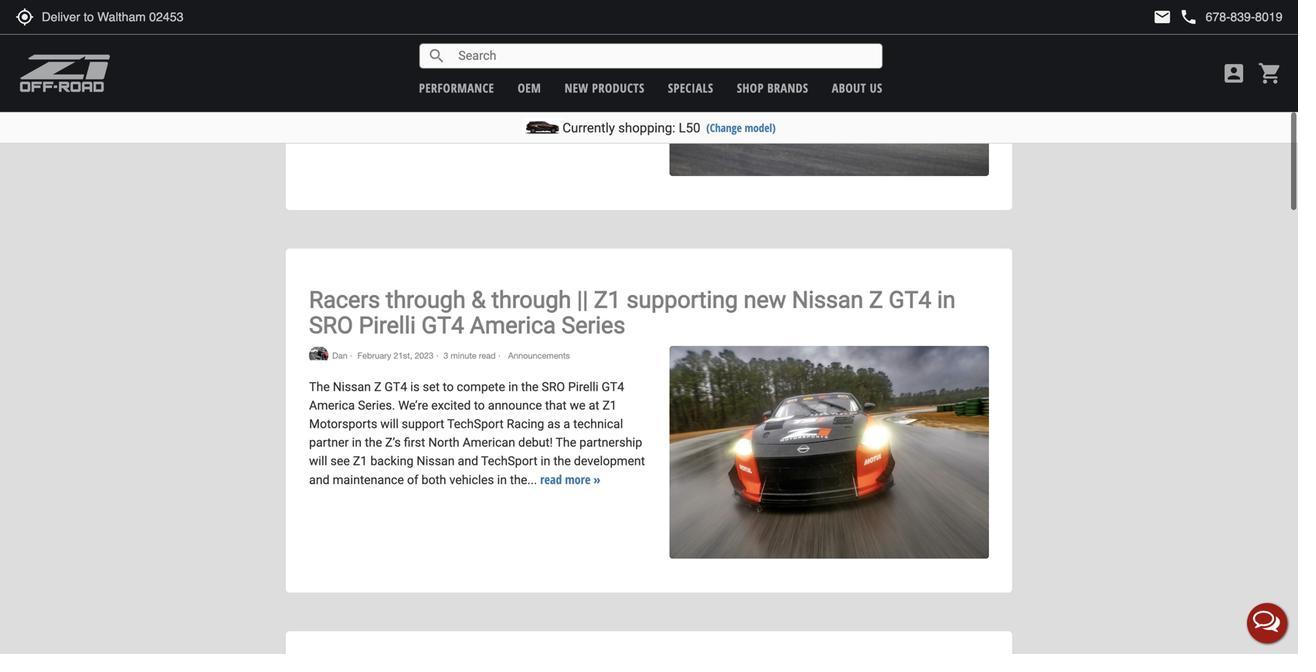 Task type: vqa. For each thing, say whether or not it's contained in the screenshot.
Smartphone
no



Task type: locate. For each thing, give the bounding box(es) containing it.
in
[[451, 71, 461, 86], [937, 286, 956, 314], [508, 380, 518, 394], [352, 435, 362, 450], [541, 454, 550, 469], [497, 473, 507, 488]]

1 vertical spatial z
[[869, 286, 883, 314]]

lovers
[[353, 52, 386, 67]]

1 horizontal spatial pirelli
[[568, 380, 599, 394]]

the up announce
[[521, 380, 539, 394]]

pirelli up february 21st, 2023 at the bottom left of page
[[359, 312, 416, 339]]

0 vertical spatial sro
[[309, 312, 353, 339]]

see down the z,
[[562, 52, 582, 67]]

0 horizontal spatial the...
[[510, 473, 537, 488]]

1 vertical spatial as
[[547, 417, 560, 432]]

nissan has long been known for producing iconic sports cars that combine style, performance, and affordability. with the highly anticipated release of the 2024 nissan z, enthusiasts and car lovers around the world were eager to see what the japanese automaker had in store. among the various trims and models, the 2024 nissan z nismo emerged as the... read more »
[[309, 0, 644, 124]]

0 horizontal spatial that
[[309, 15, 331, 30]]

techsport
[[447, 417, 504, 432], [481, 454, 538, 469]]

1 horizontal spatial z
[[471, 90, 479, 104]]

1 horizontal spatial through
[[492, 286, 571, 314]]

that
[[309, 15, 331, 30], [545, 398, 567, 413]]

pirelli up we
[[568, 380, 599, 394]]

see
[[562, 52, 582, 67], [330, 454, 350, 469]]

techsport down american
[[481, 454, 538, 469]]

2024 up were
[[487, 34, 514, 49]]

racers through & through || z1 supporting new nissan z gt4 in sro pirelli gt4 america series
[[309, 286, 956, 339]]

the
[[615, 15, 632, 30], [466, 34, 484, 49], [431, 52, 448, 67], [615, 52, 632, 67], [541, 71, 559, 86], [379, 90, 396, 104], [521, 380, 539, 394], [365, 435, 382, 450], [554, 454, 571, 469]]

to down compete
[[474, 398, 485, 413]]

both
[[422, 473, 446, 488]]

0 horizontal spatial as
[[547, 417, 560, 432]]

2 vertical spatial to
[[474, 398, 485, 413]]

0 vertical spatial to
[[548, 52, 559, 67]]

more down development
[[565, 471, 591, 488]]

read more » link down models,
[[309, 107, 369, 124]]

0 horizontal spatial 2024
[[399, 90, 427, 104]]

1 horizontal spatial read more » link
[[540, 471, 601, 488]]

2024 down the automaker
[[399, 90, 427, 104]]

maintenance
[[333, 473, 404, 488]]

through left the &
[[386, 286, 466, 314]]

technical
[[573, 417, 623, 432]]

to right the set on the left bottom of the page
[[443, 380, 454, 394]]

1 vertical spatial the...
[[510, 473, 537, 488]]

z inside racers through & through || z1 supporting new nissan z gt4 in sro pirelli gt4 america series
[[869, 286, 883, 314]]

2 horizontal spatial z
[[869, 286, 883, 314]]

as down various
[[573, 90, 586, 104]]

american
[[463, 435, 515, 450]]

1 vertical spatial more
[[565, 471, 591, 488]]

read more » link for nissan has long been known for producing iconic sports cars that combine style, performance, and affordability. with the highly anticipated release of the 2024 nissan z, enthusiasts and car lovers around the world were eager to see what the japanese automaker had in store. among the various trims and models, the 2024 nissan z nismo emerged as the...
[[309, 107, 369, 124]]

0 horizontal spatial through
[[386, 286, 466, 314]]

2024
[[487, 34, 514, 49], [399, 90, 427, 104]]

producing
[[488, 0, 543, 11]]

2023
[[415, 351, 434, 361]]

» inside nissan has long been known for producing iconic sports cars that combine style, performance, and affordability. with the highly anticipated release of the 2024 nissan z, enthusiasts and car lovers around the world were eager to see what the japanese automaker had in store. among the various trims and models, the 2024 nissan z nismo emerged as the... read more »
[[363, 107, 369, 124]]

1 horizontal spatial the
[[556, 435, 576, 450]]

2 vertical spatial z
[[374, 380, 381, 394]]

see inside nissan has long been known for producing iconic sports cars that combine style, performance, and affordability. with the highly anticipated release of the 2024 nissan z, enthusiasts and car lovers around the world were eager to see what the japanese automaker had in store. among the various trims and models, the 2024 nissan z nismo emerged as the... read more »
[[562, 52, 582, 67]]

that inside nissan has long been known for producing iconic sports cars that combine style, performance, and affordability. with the highly anticipated release of the 2024 nissan z, enthusiasts and car lovers around the world were eager to see what the japanese automaker had in store. among the various trims and models, the 2024 nissan z nismo emerged as the... read more »
[[309, 15, 331, 30]]

1 vertical spatial will
[[309, 454, 327, 469]]

and down producing
[[492, 15, 513, 30]]

1 vertical spatial america
[[309, 398, 355, 413]]

we're
[[398, 398, 428, 413]]

0 vertical spatial the...
[[589, 90, 616, 104]]

pirelli
[[359, 312, 416, 339], [568, 380, 599, 394]]

»
[[363, 107, 369, 124], [594, 471, 601, 488]]

1 horizontal spatial of
[[452, 34, 463, 49]]

of
[[452, 34, 463, 49], [407, 473, 418, 488]]

the up had
[[431, 52, 448, 67]]

1 horizontal spatial the...
[[589, 90, 616, 104]]

read down debut!
[[540, 471, 562, 488]]

0 horizontal spatial sro
[[309, 312, 353, 339]]

0 vertical spatial z
[[471, 90, 479, 104]]

long
[[373, 0, 397, 11]]

eager
[[514, 52, 545, 67]]

read right minute
[[479, 351, 496, 361]]

sro inside the nissan z gt4 is set to compete in the sro pirelli gt4 america series. we're excited to announce that we at z1 motorsports will support techsport racing as a technical partner in the z's first north american debut! the partnership will see z1 backing nissan and techsport in the development and maintenance of both vehicles in the...
[[542, 380, 565, 394]]

z
[[471, 90, 479, 104], [869, 286, 883, 314], [374, 380, 381, 394]]

0 vertical spatial z1
[[594, 286, 621, 314]]

read more » link
[[309, 107, 369, 124], [540, 471, 601, 488]]

gt4
[[889, 286, 932, 314], [422, 312, 464, 339], [385, 380, 407, 394], [602, 380, 624, 394]]

america inside the nissan z gt4 is set to compete in the sro pirelli gt4 america series. we're excited to announce that we at z1 motorsports will support techsport racing as a technical partner in the z's first north american debut! the partnership will see z1 backing nissan and techsport in the development and maintenance of both vehicles in the...
[[309, 398, 355, 413]]

1 horizontal spatial america
[[470, 312, 556, 339]]

z1 right ||
[[594, 286, 621, 314]]

trims
[[605, 71, 633, 86]]

about us link
[[832, 80, 883, 96]]

» down models,
[[363, 107, 369, 124]]

read
[[309, 107, 331, 124], [479, 351, 496, 361], [540, 471, 562, 488]]

0 vertical spatial read more » link
[[309, 107, 369, 124]]

account_box
[[1222, 61, 1246, 86]]

0 vertical spatial pirelli
[[359, 312, 416, 339]]

that up "a"
[[545, 398, 567, 413]]

new products link
[[565, 80, 645, 96]]

0 vertical spatial more
[[334, 107, 359, 124]]

had
[[428, 71, 448, 86]]

vehicles
[[449, 473, 494, 488]]

1 vertical spatial read more » link
[[540, 471, 601, 488]]

more
[[334, 107, 359, 124], [565, 471, 591, 488]]

to
[[548, 52, 559, 67], [443, 380, 454, 394], [474, 398, 485, 413]]

pirelli inside racers through & through || z1 supporting new nissan z gt4 in sro pirelli gt4 america series
[[359, 312, 416, 339]]

dan
[[332, 351, 348, 361]]

read more »
[[540, 471, 601, 488]]

z's
[[385, 435, 401, 450]]

1 horizontal spatial »
[[594, 471, 601, 488]]

read more » link for the nissan z gt4 is set to compete in the sro pirelli gt4 america series. we're excited to announce that we at z1 motorsports will support techsport racing as a technical partner in the z's first north american debut! the partnership will see z1 backing nissan and techsport in the development and maintenance of both vehicles in the...
[[540, 471, 601, 488]]

sro
[[309, 312, 353, 339], [542, 380, 565, 394]]

of left "both"
[[407, 473, 418, 488]]

2 horizontal spatial to
[[548, 52, 559, 67]]

mail phone
[[1153, 8, 1198, 26]]

0 vertical spatial read
[[309, 107, 331, 124]]

3 minute read
[[444, 351, 496, 361]]

affordability.
[[516, 15, 584, 30]]

nismo
[[482, 90, 518, 104]]

that up highly
[[309, 15, 331, 30]]

will up z's
[[380, 417, 399, 432]]

what
[[585, 52, 612, 67]]

1 vertical spatial techsport
[[481, 454, 538, 469]]

is
[[410, 380, 420, 394]]

compete
[[457, 380, 505, 394]]

read inside nissan has long been known for producing iconic sports cars that combine style, performance, and affordability. with the highly anticipated release of the 2024 nissan z, enthusiasts and car lovers around the world were eager to see what the japanese automaker had in store. among the various trims and models, the 2024 nissan z nismo emerged as the... read more »
[[309, 107, 331, 124]]

currently
[[563, 120, 615, 136]]

through
[[386, 286, 466, 314], [492, 286, 571, 314]]

2 vertical spatial read
[[540, 471, 562, 488]]

1 vertical spatial z1
[[603, 398, 617, 413]]

0 horizontal spatial new
[[565, 80, 589, 96]]

1 vertical spatial sro
[[542, 380, 565, 394]]

1 vertical spatial new
[[744, 286, 786, 314]]

shop brands
[[737, 80, 809, 96]]

sro down announcements
[[542, 380, 565, 394]]

the...
[[589, 90, 616, 104], [510, 473, 537, 488]]

0 horizontal spatial the
[[309, 380, 330, 394]]

sro up dan image
[[309, 312, 353, 339]]

0 horizontal spatial america
[[309, 398, 355, 413]]

0 vertical spatial see
[[562, 52, 582, 67]]

1 horizontal spatial see
[[562, 52, 582, 67]]

to down the z,
[[548, 52, 559, 67]]

shopping_cart
[[1258, 61, 1283, 86]]

z1 inside racers through & through || z1 supporting new nissan z gt4 in sro pirelli gt4 america series
[[594, 286, 621, 314]]

at
[[589, 398, 599, 413]]

read down "japanese" in the top left of the page
[[309, 107, 331, 124]]

1 vertical spatial to
[[443, 380, 454, 394]]

1 horizontal spatial sro
[[542, 380, 565, 394]]

america up motorsports
[[309, 398, 355, 413]]

minute
[[451, 351, 477, 361]]

as inside the nissan z gt4 is set to compete in the sro pirelli gt4 america series. we're excited to announce that we at z1 motorsports will support techsport racing as a technical partner in the z's first north american debut! the partnership will see z1 backing nissan and techsport in the development and maintenance of both vehicles in the...
[[547, 417, 560, 432]]

february
[[358, 351, 391, 361]]

through left ||
[[492, 286, 571, 314]]

of down "performance,"
[[452, 34, 463, 49]]

0 vertical spatial will
[[380, 417, 399, 432]]

the... down trims
[[589, 90, 616, 104]]

as left "a"
[[547, 417, 560, 432]]

the... inside nissan has long been known for producing iconic sports cars that combine style, performance, and affordability. with the highly anticipated release of the 2024 nissan z, enthusiasts and car lovers around the world were eager to see what the japanese automaker had in store. among the various trims and models, the 2024 nissan z nismo emerged as the... read more »
[[589, 90, 616, 104]]

set
[[423, 380, 440, 394]]

racers
[[309, 286, 380, 314]]

known
[[430, 0, 466, 11]]

0 horizontal spatial see
[[330, 454, 350, 469]]

new
[[565, 80, 589, 96], [744, 286, 786, 314]]

0 horizontal spatial read
[[309, 107, 331, 124]]

1 horizontal spatial that
[[545, 398, 567, 413]]

shopping:
[[618, 120, 676, 136]]

oem link
[[518, 80, 541, 96]]

the... for the nissan z gt4 is set to compete in the sro pirelli gt4 america series. we're excited to announce that we at z1 motorsports will support techsport racing as a technical partner in the z's first north american debut! the partnership will see z1 backing nissan and techsport in the development and maintenance of both vehicles in the...
[[510, 473, 537, 488]]

&
[[471, 286, 486, 314]]

0 vertical spatial »
[[363, 107, 369, 124]]

racing
[[507, 417, 544, 432]]

0 horizontal spatial z
[[374, 380, 381, 394]]

1 horizontal spatial to
[[474, 398, 485, 413]]

1 vertical spatial see
[[330, 454, 350, 469]]

and down "japanese" in the top left of the page
[[309, 90, 330, 104]]

Search search field
[[446, 44, 882, 68]]

0 vertical spatial america
[[470, 312, 556, 339]]

the... inside the nissan z gt4 is set to compete in the sro pirelli gt4 america series. we're excited to announce that we at z1 motorsports will support techsport racing as a technical partner in the z's first north american debut! the partnership will see z1 backing nissan and techsport in the development and maintenance of both vehicles in the...
[[510, 473, 537, 488]]

1 vertical spatial read
[[479, 351, 496, 361]]

see down partner
[[330, 454, 350, 469]]

the... down debut!
[[510, 473, 537, 488]]

0 horizontal spatial pirelli
[[359, 312, 416, 339]]

more down models,
[[334, 107, 359, 124]]

techsport up american
[[447, 417, 504, 432]]

the down dan image
[[309, 380, 330, 394]]

0 vertical spatial that
[[309, 15, 331, 30]]

0 horizontal spatial read more » link
[[309, 107, 369, 124]]

has
[[350, 0, 370, 11]]

0 vertical spatial new
[[565, 80, 589, 96]]

will down partner
[[309, 454, 327, 469]]

2 horizontal spatial read
[[540, 471, 562, 488]]

read more » link down development
[[540, 471, 601, 488]]

1 vertical spatial 2024
[[399, 90, 427, 104]]

america inside racers through & through || z1 supporting new nissan z gt4 in sro pirelli gt4 america series
[[470, 312, 556, 339]]

of inside nissan has long been known for producing iconic sports cars that combine style, performance, and affordability. with the highly anticipated release of the 2024 nissan z, enthusiasts and car lovers around the world were eager to see what the japanese automaker had in store. among the various trims and models, the 2024 nissan z nismo emerged as the... read more »
[[452, 34, 463, 49]]

2 through from the left
[[492, 286, 571, 314]]

the nissan z gt4 is set to compete in the sro pirelli gt4 america series. we're excited to announce that we at z1 motorsports will support techsport racing as a technical partner in the z's first north american debut! the partnership will see z1 backing nissan and techsport in the development and maintenance of both vehicles in the...
[[309, 380, 645, 488]]

1 horizontal spatial new
[[744, 286, 786, 314]]

z1 right at
[[603, 398, 617, 413]]

motorsports
[[309, 417, 377, 432]]

1 horizontal spatial will
[[380, 417, 399, 432]]

1 horizontal spatial 2024
[[487, 34, 514, 49]]

world
[[451, 52, 482, 67]]

0 horizontal spatial »
[[363, 107, 369, 124]]

the up "read more »" on the left
[[554, 454, 571, 469]]

japanese
[[309, 71, 363, 86]]

z1 up maintenance
[[353, 454, 367, 469]]

1 vertical spatial »
[[594, 471, 601, 488]]

1 vertical spatial pirelli
[[568, 380, 599, 394]]

z1
[[594, 286, 621, 314], [603, 398, 617, 413], [353, 454, 367, 469]]

1 vertical spatial that
[[545, 398, 567, 413]]

nissan inside racers through & through || z1 supporting new nissan z gt4 in sro pirelli gt4 america series
[[792, 286, 864, 314]]

1 horizontal spatial as
[[573, 90, 586, 104]]

automaker
[[366, 71, 425, 86]]

z inside nissan has long been known for producing iconic sports cars that combine style, performance, and affordability. with the highly anticipated release of the 2024 nissan z, enthusiasts and car lovers around the world were eager to see what the japanese automaker had in store. among the various trims and models, the 2024 nissan z nismo emerged as the... read more »
[[471, 90, 479, 104]]

store.
[[464, 71, 495, 86]]

» down development
[[594, 471, 601, 488]]

1 vertical spatial the
[[556, 435, 576, 450]]

0 horizontal spatial of
[[407, 473, 418, 488]]

phone link
[[1180, 8, 1283, 26]]

specials link
[[668, 80, 714, 96]]

more inside nissan has long been known for producing iconic sports cars that combine style, performance, and affordability. with the highly anticipated release of the 2024 nissan z, enthusiasts and car lovers around the world were eager to see what the japanese automaker had in store. among the various trims and models, the 2024 nissan z nismo emerged as the... read more »
[[334, 107, 359, 124]]

0 vertical spatial of
[[452, 34, 463, 49]]

1 vertical spatial of
[[407, 473, 418, 488]]

0 horizontal spatial to
[[443, 380, 454, 394]]

the up trims
[[615, 52, 632, 67]]

0 vertical spatial as
[[573, 90, 586, 104]]

the down "a"
[[556, 435, 576, 450]]

america up announcements
[[470, 312, 556, 339]]

0 horizontal spatial more
[[334, 107, 359, 124]]

partner
[[309, 435, 349, 450]]

in inside racers through & through || z1 supporting new nissan z gt4 in sro pirelli gt4 america series
[[937, 286, 956, 314]]



Task type: describe. For each thing, give the bounding box(es) containing it.
1 through from the left
[[386, 286, 466, 314]]

the left z's
[[365, 435, 382, 450]]

3
[[444, 351, 448, 361]]

about
[[832, 80, 866, 96]]

various
[[562, 71, 602, 86]]

a
[[564, 417, 570, 432]]

announcements
[[506, 351, 570, 361]]

z,
[[559, 34, 569, 49]]

l50
[[679, 120, 701, 136]]

search
[[428, 47, 446, 65]]

emerged
[[521, 90, 569, 104]]

anticipated
[[345, 34, 406, 49]]

us
[[870, 80, 883, 96]]

brands
[[767, 80, 809, 96]]

the down cars
[[615, 15, 632, 30]]

my_location
[[15, 8, 34, 26]]

excited
[[431, 398, 471, 413]]

model)
[[745, 120, 776, 135]]

performance,
[[416, 15, 489, 30]]

among
[[498, 71, 538, 86]]

(change
[[706, 120, 742, 135]]

products
[[592, 80, 645, 96]]

(change model) link
[[706, 120, 776, 135]]

z1 motorsports logo image
[[19, 54, 111, 93]]

0 vertical spatial techsport
[[447, 417, 504, 432]]

to inside nissan has long been known for producing iconic sports cars that combine style, performance, and affordability. with the highly anticipated release of the 2024 nissan z, enthusiasts and car lovers around the world were eager to see what the japanese automaker had in store. among the various trims and models, the 2024 nissan z nismo emerged as the... read more »
[[548, 52, 559, 67]]

iconic
[[546, 0, 579, 11]]

the 2024 nismo z is here! || everything you need to know. image
[[670, 0, 989, 176]]

with
[[587, 15, 612, 30]]

0 horizontal spatial will
[[309, 454, 327, 469]]

see inside the nissan z gt4 is set to compete in the sro pirelli gt4 america series. we're excited to announce that we at z1 motorsports will support techsport racing as a technical partner in the z's first north american debut! the partnership will see z1 backing nissan and techsport in the development and maintenance of both vehicles in the...
[[330, 454, 350, 469]]

around
[[389, 52, 428, 67]]

shop brands link
[[737, 80, 809, 96]]

shopping_cart link
[[1254, 61, 1283, 86]]

the... for nissan has long been known for producing iconic sports cars that combine style, performance, and affordability. with the highly anticipated release of the 2024 nissan z, enthusiasts and car lovers around the world were eager to see what the japanese automaker had in store. among the various trims and models, the 2024 nissan z nismo emerged as the... read more »
[[589, 90, 616, 104]]

backing
[[370, 454, 414, 469]]

north
[[428, 435, 460, 450]]

the up emerged
[[541, 71, 559, 86]]

mail
[[1153, 8, 1172, 26]]

highly
[[309, 34, 342, 49]]

for
[[469, 0, 485, 11]]

account_box link
[[1218, 61, 1250, 86]]

racers through & through || z1 supporting new nissan z gt4 in sro pirelli gt4 america series image
[[670, 346, 989, 559]]

and down highly
[[309, 52, 330, 67]]

performance link
[[419, 80, 494, 96]]

new inside racers through & through || z1 supporting new nissan z gt4 in sro pirelli gt4 america series
[[744, 286, 786, 314]]

that inside the nissan z gt4 is set to compete in the sro pirelli gt4 america series. we're excited to announce that we at z1 motorsports will support techsport racing as a technical partner in the z's first north american debut! the partnership will see z1 backing nissan and techsport in the development and maintenance of both vehicles in the...
[[545, 398, 567, 413]]

pirelli inside the nissan z gt4 is set to compete in the sro pirelli gt4 america series. we're excited to announce that we at z1 motorsports will support techsport racing as a technical partner in the z's first north american debut! the partnership will see z1 backing nissan and techsport in the development and maintenance of both vehicles in the...
[[568, 380, 599, 394]]

in inside nissan has long been known for producing iconic sports cars that combine style, performance, and affordability. with the highly anticipated release of the 2024 nissan z, enthusiasts and car lovers around the world were eager to see what the japanese automaker had in store. among the various trims and models, the 2024 nissan z nismo emerged as the... read more »
[[451, 71, 461, 86]]

21st,
[[394, 351, 412, 361]]

the down the automaker
[[379, 90, 396, 104]]

release
[[409, 34, 449, 49]]

z inside the nissan z gt4 is set to compete in the sro pirelli gt4 america series. we're excited to announce that we at z1 motorsports will support techsport racing as a technical partner in the z's first north american debut! the partnership will see z1 backing nissan and techsport in the development and maintenance of both vehicles in the...
[[374, 380, 381, 394]]

racers through & through || z1 supporting new nissan z gt4 in sro pirelli gt4 america series link
[[309, 286, 956, 339]]

support
[[402, 417, 444, 432]]

we
[[570, 398, 586, 413]]

0 vertical spatial 2024
[[487, 34, 514, 49]]

february 21st, 2023
[[358, 351, 434, 361]]

enthusiasts
[[572, 34, 635, 49]]

car
[[333, 52, 350, 67]]

series.
[[358, 398, 395, 413]]

specials
[[668, 80, 714, 96]]

performance
[[419, 80, 494, 96]]

been
[[400, 0, 427, 11]]

combine
[[334, 15, 381, 30]]

new products
[[565, 80, 645, 96]]

about us
[[832, 80, 883, 96]]

0 vertical spatial the
[[309, 380, 330, 394]]

partnership
[[579, 435, 642, 450]]

phone
[[1180, 8, 1198, 26]]

models,
[[333, 90, 376, 104]]

of inside the nissan z gt4 is set to compete in the sro pirelli gt4 america series. we're excited to announce that we at z1 motorsports will support techsport racing as a technical partner in the z's first north american debut! the partnership will see z1 backing nissan and techsport in the development and maintenance of both vehicles in the...
[[407, 473, 418, 488]]

1 horizontal spatial read
[[479, 351, 496, 361]]

the up world
[[466, 34, 484, 49]]

style,
[[385, 15, 413, 30]]

||
[[577, 286, 588, 314]]

supporting
[[627, 286, 738, 314]]

sro inside racers through & through || z1 supporting new nissan z gt4 in sro pirelli gt4 america series
[[309, 312, 353, 339]]

first
[[404, 435, 425, 450]]

dan image
[[309, 346, 328, 361]]

1 horizontal spatial more
[[565, 471, 591, 488]]

cars
[[620, 0, 644, 11]]

and up vehicles
[[458, 454, 478, 469]]

series
[[562, 312, 625, 339]]

announce
[[488, 398, 542, 413]]

2 vertical spatial z1
[[353, 454, 367, 469]]

currently shopping: l50 (change model)
[[563, 120, 776, 136]]

shop
[[737, 80, 764, 96]]

as inside nissan has long been known for producing iconic sports cars that combine style, performance, and affordability. with the highly anticipated release of the 2024 nissan z, enthusiasts and car lovers around the world were eager to see what the japanese automaker had in store. among the various trims and models, the 2024 nissan z nismo emerged as the... read more »
[[573, 90, 586, 104]]

and down partner
[[309, 473, 330, 488]]

debut!
[[518, 435, 553, 450]]



